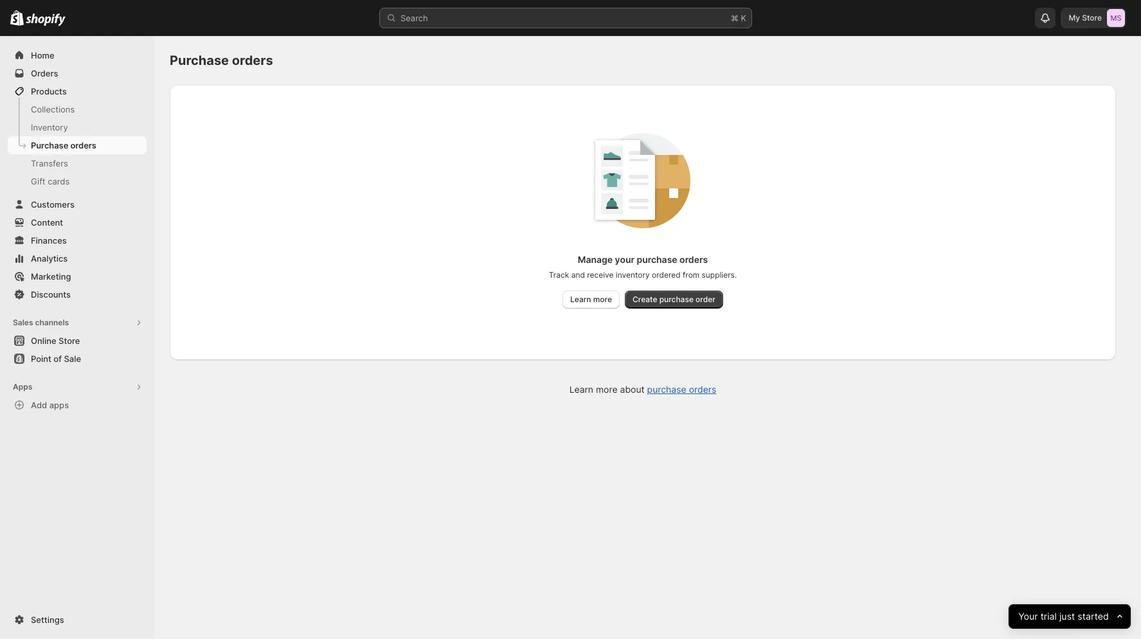 Task type: vqa. For each thing, say whether or not it's contained in the screenshot.
TOOLTIP
no



Task type: describe. For each thing, give the bounding box(es) containing it.
collections
[[31, 104, 75, 114]]

online store button
[[0, 332, 154, 350]]

k
[[741, 13, 746, 23]]

0 horizontal spatial shopify image
[[10, 10, 24, 26]]

home link
[[8, 46, 147, 64]]

manage your purchase orders track and receive inventory ordered from suppliers.
[[549, 254, 737, 280]]

discounts
[[31, 289, 71, 300]]

products link
[[8, 82, 147, 100]]

0 horizontal spatial purchase
[[31, 140, 68, 150]]

marketing
[[31, 271, 71, 282]]

finances
[[31, 235, 67, 246]]

settings link
[[8, 611, 147, 629]]

trial
[[1041, 610, 1057, 622]]

transfers
[[31, 158, 68, 168]]

purchase inside manage your purchase orders track and receive inventory ordered from suppliers.
[[637, 254, 677, 265]]

point of sale link
[[8, 350, 147, 368]]

manage
[[578, 254, 613, 265]]

learn for learn more
[[570, 294, 591, 304]]

add apps
[[31, 400, 69, 410]]

⌘
[[731, 13, 739, 23]]

your trial just started
[[1018, 610, 1109, 622]]

more for learn more
[[593, 294, 612, 304]]

orders
[[31, 68, 58, 78]]

customers
[[31, 199, 75, 210]]

analytics
[[31, 253, 68, 264]]

suppliers.
[[702, 270, 737, 280]]

home
[[31, 50, 54, 60]]

online store link
[[8, 332, 147, 350]]

gift
[[31, 176, 45, 186]]

collections link
[[8, 100, 147, 118]]

learn more
[[570, 294, 612, 304]]

store for my store
[[1082, 13, 1102, 23]]

receive
[[587, 270, 614, 280]]

create purchase order
[[633, 294, 716, 304]]

create
[[633, 294, 657, 304]]

1 vertical spatial purchase
[[659, 294, 694, 304]]

gift cards link
[[8, 172, 147, 190]]

sales channels
[[13, 318, 69, 327]]

sale
[[64, 354, 81, 364]]

add
[[31, 400, 47, 410]]

from
[[683, 270, 700, 280]]

inventory link
[[8, 118, 147, 136]]

my store
[[1069, 13, 1102, 23]]

marketing link
[[8, 267, 147, 285]]

customers link
[[8, 195, 147, 213]]

apps
[[49, 400, 69, 410]]

and
[[571, 270, 585, 280]]

create purchase order link
[[625, 291, 723, 309]]

just
[[1059, 610, 1075, 622]]

online
[[31, 336, 56, 346]]

learn for learn more about purchase orders
[[569, 384, 593, 395]]



Task type: locate. For each thing, give the bounding box(es) containing it.
learn down the and
[[570, 294, 591, 304]]

orders
[[232, 53, 273, 68], [70, 140, 96, 150], [680, 254, 708, 265], [689, 384, 716, 395]]

point
[[31, 354, 51, 364]]

inventory
[[616, 270, 650, 280]]

0 vertical spatial purchase
[[170, 53, 229, 68]]

about
[[620, 384, 645, 395]]

1 horizontal spatial store
[[1082, 13, 1102, 23]]

purchase
[[637, 254, 677, 265], [659, 294, 694, 304], [647, 384, 686, 395]]

1 vertical spatial more
[[596, 384, 618, 395]]

apps
[[13, 382, 32, 392]]

purchase up ordered
[[637, 254, 677, 265]]

0 vertical spatial store
[[1082, 13, 1102, 23]]

online store
[[31, 336, 80, 346]]

more down receive
[[593, 294, 612, 304]]

1 horizontal spatial shopify image
[[26, 13, 66, 26]]

orders inside manage your purchase orders track and receive inventory ordered from suppliers.
[[680, 254, 708, 265]]

search
[[401, 13, 428, 23]]

1 horizontal spatial purchase
[[170, 53, 229, 68]]

more
[[593, 294, 612, 304], [596, 384, 618, 395]]

track
[[549, 270, 569, 280]]

0 vertical spatial more
[[593, 294, 612, 304]]

your
[[615, 254, 635, 265]]

learn more link
[[563, 291, 620, 309]]

0 vertical spatial purchase orders
[[170, 53, 273, 68]]

purchase right about
[[647, 384, 686, 395]]

store for online store
[[59, 336, 80, 346]]

analytics link
[[8, 249, 147, 267]]

store
[[1082, 13, 1102, 23], [59, 336, 80, 346]]

1 vertical spatial store
[[59, 336, 80, 346]]

learn
[[570, 294, 591, 304], [569, 384, 593, 395]]

gift cards
[[31, 176, 70, 186]]

your
[[1018, 610, 1038, 622]]

0 horizontal spatial purchase orders
[[31, 140, 96, 150]]

content link
[[8, 213, 147, 231]]

cards
[[48, 176, 70, 186]]

sales
[[13, 318, 33, 327]]

2 vertical spatial purchase
[[647, 384, 686, 395]]

1 horizontal spatial purchase orders
[[170, 53, 273, 68]]

1 vertical spatial purchase
[[31, 140, 68, 150]]

your trial just started button
[[1009, 604, 1131, 629]]

store up the sale
[[59, 336, 80, 346]]

settings
[[31, 615, 64, 625]]

inventory
[[31, 122, 68, 132]]

my store image
[[1107, 9, 1125, 27]]

store right my on the right of the page
[[1082, 13, 1102, 23]]

my
[[1069, 13, 1080, 23]]

of
[[54, 354, 62, 364]]

store inside button
[[59, 336, 80, 346]]

point of sale button
[[0, 350, 154, 368]]

more for learn more about purchase orders
[[596, 384, 618, 395]]

started
[[1078, 610, 1109, 622]]

purchase orders link
[[8, 136, 147, 154]]

transfers link
[[8, 154, 147, 172]]

channels
[[35, 318, 69, 327]]

orders link
[[8, 64, 147, 82]]

more left about
[[596, 384, 618, 395]]

add apps button
[[8, 396, 147, 414]]

0 horizontal spatial store
[[59, 336, 80, 346]]

point of sale
[[31, 354, 81, 364]]

purchase down ordered
[[659, 294, 694, 304]]

purchase
[[170, 53, 229, 68], [31, 140, 68, 150]]

apps button
[[8, 378, 147, 396]]

content
[[31, 217, 63, 228]]

1 vertical spatial purchase orders
[[31, 140, 96, 150]]

purchase orders
[[170, 53, 273, 68], [31, 140, 96, 150]]

products
[[31, 86, 67, 96]]

1 vertical spatial learn
[[569, 384, 593, 395]]

finances link
[[8, 231, 147, 249]]

0 vertical spatial purchase
[[637, 254, 677, 265]]

0 vertical spatial learn
[[570, 294, 591, 304]]

order
[[696, 294, 716, 304]]

ordered
[[652, 270, 681, 280]]

⌘ k
[[731, 13, 746, 23]]

purchase orders link
[[647, 384, 716, 395]]

shopify image
[[10, 10, 24, 26], [26, 13, 66, 26]]

sales channels button
[[8, 314, 147, 332]]

discounts link
[[8, 285, 147, 303]]

learn left about
[[569, 384, 593, 395]]

learn more about purchase orders
[[569, 384, 716, 395]]



